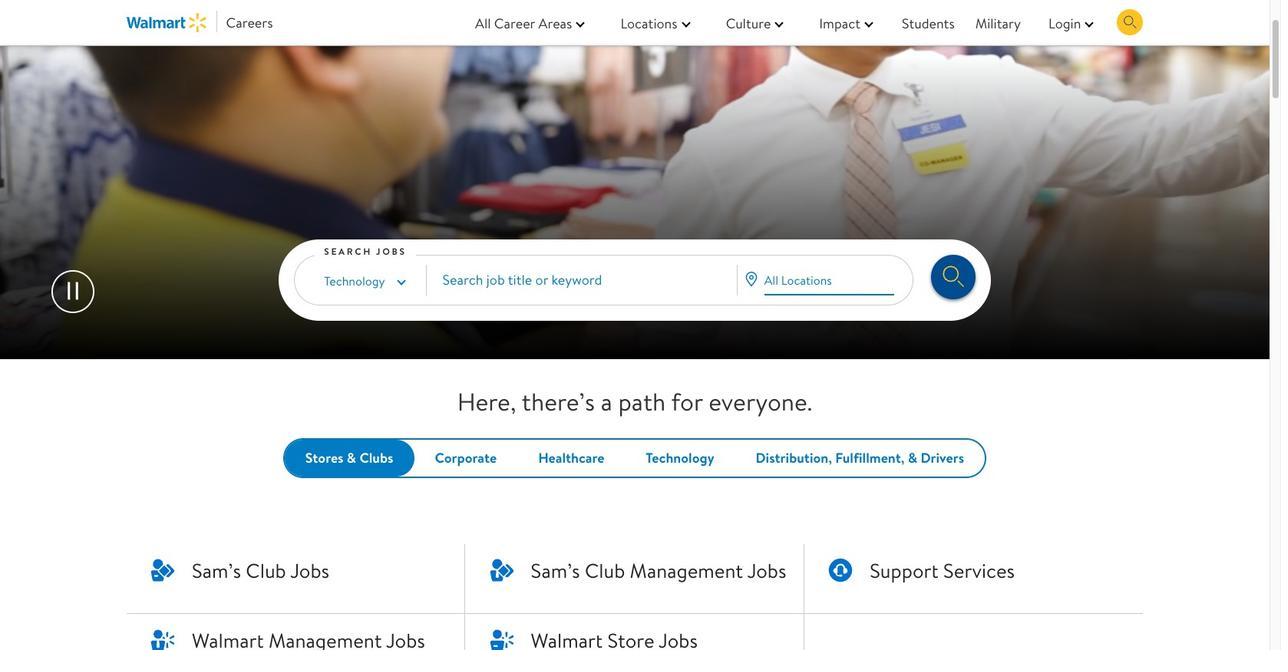 Task type: vqa. For each thing, say whether or not it's contained in the screenshot.
Walmart
no



Task type: describe. For each thing, give the bounding box(es) containing it.
a
[[601, 385, 612, 418]]

search
[[324, 245, 372, 258]]

drivers
[[921, 449, 964, 468]]

services
[[943, 556, 1015, 584]]

technology link
[[646, 449, 714, 468]]

support
[[870, 556, 939, 584]]

sam's club management jobs link
[[465, 544, 804, 613]]

club for management
[[585, 556, 625, 584]]

all career areas
[[475, 14, 572, 33]]

sam's for sam's club jobs
[[192, 556, 241, 584]]

students
[[902, 14, 955, 33]]

stores & clubs
[[305, 449, 393, 468]]

sam's club management jobs
[[531, 556, 787, 584]]

stores
[[305, 449, 344, 468]]

2 horizontal spatial jobs
[[747, 556, 787, 584]]

search jobs section
[[0, 0, 1270, 359]]

2 & from the left
[[908, 449, 917, 468]]

there's
[[522, 385, 595, 418]]

students link
[[895, 12, 955, 34]]

sam's club jobs
[[192, 556, 329, 584]]

careers link
[[126, 12, 273, 34]]

military
[[976, 14, 1021, 33]]

technology
[[646, 449, 714, 468]]

impact
[[819, 14, 861, 33]]

0 horizontal spatial jobs
[[290, 556, 329, 584]]

here,
[[457, 385, 516, 418]]

sam's for sam's club management jobs
[[531, 556, 580, 584]]

login link
[[1035, 12, 1102, 34]]

military link
[[969, 12, 1021, 34]]



Task type: locate. For each thing, give the bounding box(es) containing it.
0 horizontal spatial club
[[246, 556, 286, 584]]

healthcare
[[538, 449, 604, 468]]

& left clubs
[[347, 449, 356, 468]]

0 horizontal spatial sam's
[[192, 556, 241, 584]]

locations
[[621, 14, 678, 33]]

management
[[630, 556, 743, 584]]

distribution,
[[756, 449, 832, 468]]

1 & from the left
[[347, 449, 356, 468]]

sam's
[[192, 556, 241, 584], [531, 556, 580, 584]]

distribution, fulfillment, & drivers
[[756, 449, 964, 468]]

two associates reviewing items in a notebook element
[[0, 0, 1270, 359]]

support services link
[[804, 544, 1143, 613]]

healthcare link
[[538, 449, 604, 468]]

for
[[671, 385, 703, 418]]

jobs inside section
[[376, 245, 407, 258]]

impact link
[[806, 12, 881, 34]]

career
[[494, 14, 535, 33]]

culture
[[726, 14, 771, 33]]

sam's club jobs link
[[126, 544, 465, 613]]

support services
[[870, 556, 1015, 584]]

corporate link
[[435, 449, 497, 468]]

fulfillment,
[[835, 449, 905, 468]]

club for jobs
[[246, 556, 286, 584]]

1 horizontal spatial jobs
[[376, 245, 407, 258]]

0 horizontal spatial &
[[347, 449, 356, 468]]

everyone.
[[709, 385, 812, 418]]

&
[[347, 449, 356, 468], [908, 449, 917, 468]]

distribution, fulfillment, & drivers link
[[756, 449, 964, 468]]

login
[[1049, 14, 1081, 33]]

club
[[246, 556, 286, 584], [585, 556, 625, 584]]

clubs
[[360, 449, 393, 468]]

all
[[475, 14, 491, 33]]

all career areas link
[[461, 12, 593, 34]]

locations link
[[607, 12, 698, 34]]

jobs
[[376, 245, 407, 258], [290, 556, 329, 584], [747, 556, 787, 584]]

corporate
[[435, 449, 497, 468]]

1 horizontal spatial &
[[908, 449, 917, 468]]

stores & clubs link
[[305, 449, 393, 468]]

culture link
[[712, 12, 792, 34]]

2 club from the left
[[585, 556, 625, 584]]

Location text field
[[764, 267, 894, 295]]

1 horizontal spatial sam's
[[531, 556, 580, 584]]

here, there's a path for everyone.
[[457, 385, 812, 418]]

2 sam's from the left
[[531, 556, 580, 584]]

1 sam's from the left
[[192, 556, 241, 584]]

1 club from the left
[[246, 556, 286, 584]]

careers
[[226, 13, 273, 32]]

& left drivers
[[908, 449, 917, 468]]

search jobs
[[324, 245, 407, 258]]

areas
[[539, 14, 572, 33]]

path
[[618, 385, 666, 418]]

1 horizontal spatial club
[[585, 556, 625, 584]]

Search Jobs text field
[[443, 266, 721, 293]]



